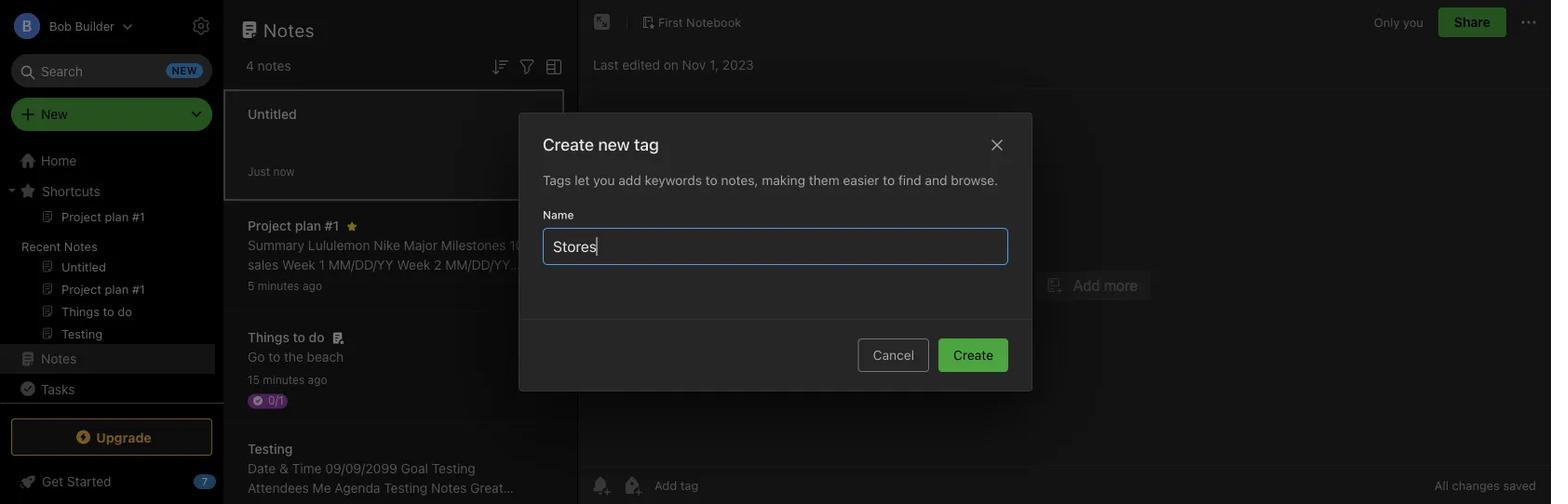 Task type: describe. For each thing, give the bounding box(es) containing it.
name
[[543, 209, 574, 222]]

0 horizontal spatial you
[[594, 173, 615, 188]]

4 notes
[[246, 58, 291, 74]]

shortcuts button
[[0, 176, 215, 206]]

note window element
[[578, 0, 1552, 505]]

week down nike
[[365, 277, 398, 292]]

changes
[[1453, 479, 1501, 493]]

week down major
[[397, 258, 431, 273]]

Note Editor text field
[[578, 89, 1552, 467]]

major
[[404, 238, 438, 253]]

great
[[470, 481, 504, 496]]

add a reminder image
[[590, 475, 612, 497]]

notes inside the testing date & time 09/09/2099 goal testing attendees me agenda testing notes great action items assignee status clean up meeti
[[431, 481, 467, 496]]

1,
[[710, 57, 719, 73]]

all changes saved
[[1435, 479, 1537, 493]]

expand note image
[[591, 11, 614, 34]]

me
[[313, 481, 331, 496]]

tag
[[634, 135, 659, 155]]

go to the beach
[[248, 350, 344, 365]]

attendees
[[248, 481, 309, 496]]

new
[[598, 135, 630, 155]]

making
[[762, 173, 806, 188]]

notes up notes
[[264, 19, 315, 41]]

0 vertical spatial 1
[[319, 258, 325, 273]]

4 task from the left
[[442, 297, 469, 312]]

home link
[[0, 146, 224, 176]]

close image
[[986, 134, 1009, 156]]

create button
[[939, 339, 1009, 373]]

time
[[292, 462, 322, 477]]

items
[[290, 501, 323, 505]]

browse.
[[951, 173, 999, 188]]

tags let you add keywords to notes, making them easier to find and browse.
[[543, 173, 999, 188]]

notebook
[[687, 15, 742, 29]]

to left do
[[293, 330, 305, 346]]

summary
[[248, 238, 305, 253]]

status
[[384, 501, 423, 505]]

beach
[[307, 350, 344, 365]]

on
[[664, 57, 679, 73]]

lululemon
[[308, 238, 370, 253]]

tags
[[543, 173, 571, 188]]

new
[[41, 107, 68, 122]]

0 horizontal spatial testing
[[248, 442, 293, 457]]

1 vertical spatial 1
[[347, 297, 353, 312]]

find
[[899, 173, 922, 188]]

date
[[248, 462, 276, 477]]

0 horizontal spatial 5
[[248, 280, 255, 293]]

let
[[575, 173, 590, 188]]

0 horizontal spatial 3
[[285, 277, 293, 292]]

sales
[[248, 258, 279, 273]]

ago for 5 minutes ago
[[303, 280, 322, 293]]

recent
[[21, 239, 61, 253]]

first
[[659, 15, 683, 29]]

them
[[809, 173, 840, 188]]

1 vertical spatial 4
[[402, 277, 410, 292]]

minutes for 15
[[263, 374, 305, 387]]

testing date & time 09/09/2099 goal testing attendees me agenda testing notes great action items assignee status clean up meeti
[[248, 442, 532, 505]]

minutes for 5
[[258, 280, 300, 293]]

create new tag
[[543, 135, 659, 155]]

1 task from the left
[[316, 297, 344, 312]]

cancel button
[[859, 339, 930, 373]]

2 task from the left
[[357, 297, 384, 312]]

2023
[[723, 57, 754, 73]]

summary lululemon nike major milestones 100 sales week 1 mm/dd/yy week 2 mm/dd/yy week 3 mm/dd/yy week 4 mm/dd/yy week 5 mm/dd/yy task 1 task 2 task 3 task 4 le...
[[248, 238, 532, 312]]

agenda
[[335, 481, 380, 496]]

new button
[[11, 98, 212, 131]]

to left find
[[883, 173, 895, 188]]

create for create new tag
[[543, 135, 594, 155]]

week down sales
[[248, 277, 281, 292]]

100
[[510, 238, 532, 253]]

goal
[[401, 462, 428, 477]]

15
[[248, 374, 260, 387]]

#1
[[325, 218, 339, 234]]

nike
[[374, 238, 400, 253]]

09/09/2099
[[325, 462, 398, 477]]

create for create
[[954, 348, 994, 363]]

settings image
[[190, 15, 212, 37]]

to right go
[[268, 350, 281, 365]]

action
[[248, 501, 286, 505]]

shortcuts
[[42, 183, 100, 199]]

upgrade
[[96, 430, 152, 445]]

2 horizontal spatial testing
[[432, 462, 476, 477]]



Task type: vqa. For each thing, say whether or not it's contained in the screenshot.
'Home' icon
no



Task type: locate. For each thing, give the bounding box(es) containing it.
tasks button
[[0, 374, 215, 404]]

4 down major
[[402, 277, 410, 292]]

0 vertical spatial create
[[543, 135, 594, 155]]

2 down nike
[[388, 297, 396, 312]]

last
[[593, 57, 619, 73]]

le...
[[484, 297, 510, 312]]

0 horizontal spatial create
[[543, 135, 594, 155]]

share
[[1455, 14, 1491, 30]]

notes
[[258, 58, 291, 74]]

just
[[248, 165, 270, 178]]

plan
[[295, 218, 321, 234]]

do
[[309, 330, 325, 346]]

1 vertical spatial 3
[[430, 297, 438, 312]]

Search text field
[[24, 54, 199, 88]]

to
[[706, 173, 718, 188], [883, 173, 895, 188], [293, 330, 305, 346], [268, 350, 281, 365]]

0 vertical spatial 2
[[434, 258, 442, 273]]

1 horizontal spatial 3
[[430, 297, 438, 312]]

you right let
[[594, 173, 615, 188]]

3 task from the left
[[399, 297, 427, 312]]

you right 'only'
[[1404, 15, 1424, 29]]

3 down major
[[430, 297, 438, 312]]

1 horizontal spatial create
[[954, 348, 994, 363]]

15 minutes ago
[[248, 374, 327, 387]]

ago down lululemon
[[303, 280, 322, 293]]

notes right "recent"
[[64, 239, 98, 253]]

0 horizontal spatial 2
[[388, 297, 396, 312]]

share button
[[1439, 7, 1507, 37]]

first notebook
[[659, 15, 742, 29]]

2 down major
[[434, 258, 442, 273]]

1 vertical spatial 2
[[388, 297, 396, 312]]

5
[[519, 277, 527, 292], [248, 280, 255, 293]]

clean
[[427, 501, 461, 505]]

2 vertical spatial 4
[[473, 297, 481, 312]]

testing up clean
[[432, 462, 476, 477]]

and
[[925, 173, 948, 188]]

2
[[434, 258, 442, 273], [388, 297, 396, 312]]

1 horizontal spatial you
[[1404, 15, 1424, 29]]

3 down summary
[[285, 277, 293, 292]]

edited
[[622, 57, 660, 73]]

upgrade button
[[11, 419, 212, 456]]

minutes down sales
[[258, 280, 300, 293]]

4
[[246, 58, 254, 74], [402, 277, 410, 292], [473, 297, 481, 312]]

saved
[[1504, 479, 1537, 493]]

5 minutes ago
[[248, 280, 322, 293]]

tree containing home
[[0, 146, 224, 505]]

minutes up '0/1'
[[263, 374, 305, 387]]

None search field
[[24, 54, 199, 88]]

1 vertical spatial ago
[[308, 374, 327, 387]]

5 down sales
[[248, 280, 255, 293]]

4 left le...
[[473, 297, 481, 312]]

0 vertical spatial 3
[[285, 277, 293, 292]]

untitled
[[248, 107, 297, 122]]

&
[[280, 462, 289, 477]]

2 horizontal spatial 4
[[473, 297, 481, 312]]

milestones
[[441, 238, 506, 253]]

ago
[[303, 280, 322, 293], [308, 374, 327, 387]]

only you
[[1375, 15, 1424, 29]]

to left notes,
[[706, 173, 718, 188]]

notes link
[[0, 345, 215, 374]]

ago for 15 minutes ago
[[308, 374, 327, 387]]

keywords
[[645, 173, 702, 188]]

task up do
[[316, 297, 344, 312]]

the
[[284, 350, 304, 365]]

home
[[41, 153, 77, 169]]

first notebook button
[[635, 9, 748, 35]]

tree
[[0, 146, 224, 505]]

1 vertical spatial you
[[594, 173, 615, 188]]

you inside 'note window' element
[[1404, 15, 1424, 29]]

create right cancel on the bottom of page
[[954, 348, 994, 363]]

notes up clean
[[431, 481, 467, 496]]

task down nike
[[357, 297, 384, 312]]

now
[[273, 165, 295, 178]]

testing
[[248, 442, 293, 457], [432, 462, 476, 477], [384, 481, 428, 496]]

create
[[543, 135, 594, 155], [954, 348, 994, 363]]

notes inside notes link
[[41, 352, 77, 367]]

0 vertical spatial testing
[[248, 442, 293, 457]]

project plan #1
[[248, 218, 339, 234]]

1 horizontal spatial testing
[[384, 481, 428, 496]]

notes,
[[721, 173, 759, 188]]

task
[[316, 297, 344, 312], [357, 297, 384, 312], [399, 297, 427, 312], [442, 297, 469, 312]]

nov
[[682, 57, 706, 73]]

last edited on nov 1, 2023
[[593, 57, 754, 73]]

cancel
[[873, 348, 915, 363]]

0/1
[[268, 394, 284, 408]]

week up le...
[[482, 277, 516, 292]]

1 horizontal spatial 1
[[347, 297, 353, 312]]

0 horizontal spatial 1
[[319, 258, 325, 273]]

Name text field
[[551, 229, 1000, 265]]

up
[[464, 501, 480, 505]]

0 vertical spatial ago
[[303, 280, 322, 293]]

5 inside "summary lululemon nike major milestones 100 sales week 1 mm/dd/yy week 2 mm/dd/yy week 3 mm/dd/yy week 4 mm/dd/yy week 5 mm/dd/yy task 1 task 2 task 3 task 4 le..."
[[519, 277, 527, 292]]

create up tags
[[543, 135, 594, 155]]

things
[[248, 330, 290, 346]]

1
[[319, 258, 325, 273], [347, 297, 353, 312]]

notes up tasks
[[41, 352, 77, 367]]

testing up date on the bottom of page
[[248, 442, 293, 457]]

0 horizontal spatial 4
[[246, 58, 254, 74]]

create inside button
[[954, 348, 994, 363]]

task left le...
[[442, 297, 469, 312]]

1 horizontal spatial 5
[[519, 277, 527, 292]]

0 vertical spatial you
[[1404, 15, 1424, 29]]

week
[[282, 258, 316, 273], [397, 258, 431, 273], [248, 277, 281, 292], [365, 277, 398, 292], [482, 277, 516, 292]]

project
[[248, 218, 292, 234]]

you
[[1404, 15, 1424, 29], [594, 173, 615, 188]]

1 horizontal spatial 2
[[434, 258, 442, 273]]

ago down beach
[[308, 374, 327, 387]]

testing up the status
[[384, 481, 428, 496]]

all
[[1435, 479, 1449, 493]]

recent notes
[[21, 239, 98, 253]]

tasks
[[41, 382, 75, 397]]

week up 5 minutes ago
[[282, 258, 316, 273]]

things to do
[[248, 330, 325, 346]]

2 vertical spatial testing
[[384, 481, 428, 496]]

only
[[1375, 15, 1400, 29]]

1 vertical spatial testing
[[432, 462, 476, 477]]

just now
[[248, 165, 295, 178]]

add
[[619, 173, 642, 188]]

task down major
[[399, 297, 427, 312]]

add tag image
[[621, 475, 644, 497]]

recent notes group
[[0, 206, 215, 352]]

go
[[248, 350, 265, 365]]

0 vertical spatial 4
[[246, 58, 254, 74]]

assignee
[[326, 501, 381, 505]]

minutes
[[258, 280, 300, 293], [263, 374, 305, 387]]

easier
[[843, 173, 880, 188]]

1 horizontal spatial 4
[[402, 277, 410, 292]]

1 vertical spatial minutes
[[263, 374, 305, 387]]

notes inside recent notes group
[[64, 239, 98, 253]]

1 vertical spatial create
[[954, 348, 994, 363]]

5 down 100 on the left of the page
[[519, 277, 527, 292]]

0 vertical spatial minutes
[[258, 280, 300, 293]]

4 left notes
[[246, 58, 254, 74]]



